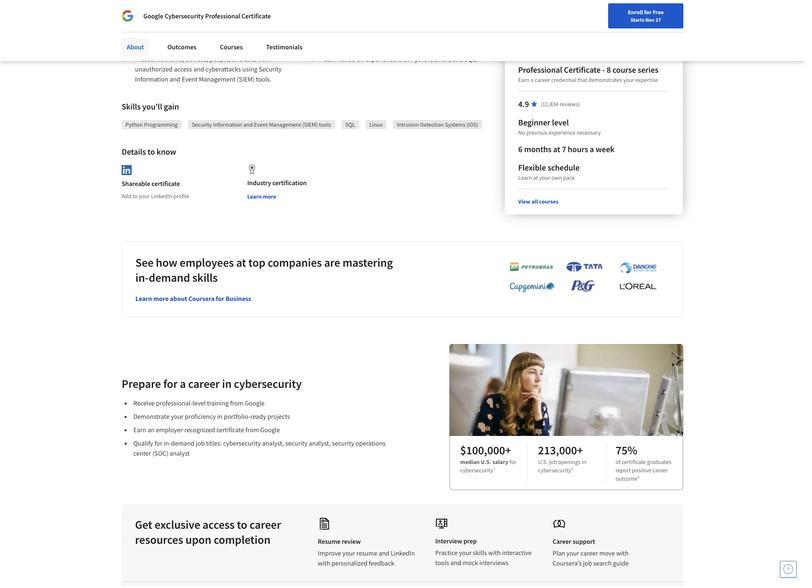 Task type: vqa. For each thing, say whether or not it's contained in the screenshot.
topmost information
yes



Task type: locate. For each thing, give the bounding box(es) containing it.
flexible
[[519, 162, 546, 173]]

in-
[[135, 270, 149, 285], [164, 439, 171, 447]]

courses link
[[215, 38, 248, 56]]

0 horizontal spatial earn
[[133, 426, 146, 434]]

cybersecurity inside understand the importance of cybersecurity practices and their impact for organizations.
[[220, 28, 258, 36]]

linux
[[370, 121, 383, 128]]

demand up analyst
[[171, 439, 195, 447]]

you'll up understand
[[142, 9, 162, 20]]

learn more
[[247, 193, 276, 200]]

learn inside "button"
[[247, 193, 262, 200]]

0 vertical spatial (siem)
[[237, 75, 255, 83]]

proficiency
[[185, 412, 216, 421]]

event inside protect networks, devices, people, and data from unauthorized access and cyberattacks using security information and event management (siem) tools.
[[182, 75, 198, 83]]

demand up about
[[149, 270, 190, 285]]

0 vertical spatial level
[[552, 117, 569, 128]]

0 horizontal spatial security
[[192, 121, 212, 128]]

graduates
[[647, 458, 672, 466]]

practice
[[435, 549, 458, 557]]

0 horizontal spatial linkedin
[[151, 192, 172, 200]]

and inside "interview prep practice your skills with interactive tools and mock interviews"
[[451, 559, 461, 567]]

0 horizontal spatial (siem)
[[237, 75, 255, 83]]

learn left about
[[135, 294, 152, 303]]

1 vertical spatial certificate
[[564, 64, 601, 75]]

1 vertical spatial experience
[[549, 129, 576, 136]]

from right data
[[258, 55, 271, 63]]

information
[[135, 75, 168, 83], [213, 121, 242, 128]]

0 horizontal spatial more
[[153, 294, 169, 303]]

salary
[[493, 458, 509, 466]]

your inside resume review improve your resume and linkedin with personalized feedback
[[343, 549, 355, 558]]

learn down industry
[[247, 193, 262, 200]]

sql.
[[465, 55, 477, 63]]

0 vertical spatial access
[[174, 65, 192, 73]]

1 horizontal spatial professional
[[519, 64, 563, 75]]

2 horizontal spatial at
[[554, 144, 561, 154]]

1 vertical spatial learn
[[247, 193, 262, 200]]

None search field
[[119, 5, 320, 22]]

u.s. down 213,000
[[538, 458, 548, 466]]

0 vertical spatial from
[[258, 55, 271, 63]]

demonstrate
[[133, 412, 170, 421]]

1 horizontal spatial job
[[549, 458, 557, 466]]

resume
[[357, 549, 377, 558]]

security right programming
[[192, 121, 212, 128]]

linkedin down shareable certificate
[[151, 192, 172, 200]]

a left the credential at the top right
[[531, 76, 534, 84]]

1 vertical spatial google
[[245, 399, 265, 407]]

1 ¹ from the left
[[493, 467, 496, 474]]

1 vertical spatial skills
[[473, 549, 487, 557]]

213,000
[[538, 443, 577, 458]]

demonstrate your proficiency in portfolio-ready projects
[[133, 412, 290, 421]]

from down ready
[[246, 426, 259, 434]]

career inside professional certificate - 8 course series earn a career credential that demonstrates your expertise
[[535, 76, 551, 84]]

¹ for 213,000
[[571, 467, 573, 474]]

1 horizontal spatial information
[[213, 121, 242, 128]]

for right salary in the right of the page
[[510, 458, 517, 466]]

companies
[[268, 255, 322, 270]]

0 vertical spatial professional
[[205, 12, 240, 20]]

new
[[598, 10, 608, 17]]

business
[[226, 294, 251, 303]]

linkedin inside resume review improve your resume and linkedin with personalized feedback
[[391, 549, 415, 558]]

cybersecurity down portfolio-
[[223, 439, 261, 447]]

level
[[552, 117, 569, 128], [193, 399, 206, 407]]

0 vertical spatial event
[[182, 75, 198, 83]]

0 vertical spatial job
[[196, 439, 205, 447]]

0 horizontal spatial learn
[[135, 294, 152, 303]]

professional certificate - 8 course series earn a career credential that demonstrates your expertise
[[519, 64, 659, 84]]

0 horizontal spatial professional
[[205, 12, 240, 20]]

for up nov
[[644, 8, 652, 16]]

1 horizontal spatial more
[[263, 193, 276, 200]]

level down (11,834 reviews)
[[552, 117, 569, 128]]

learn for learn more
[[247, 193, 262, 200]]

1 horizontal spatial career
[[610, 10, 626, 17]]

job down 213,000
[[549, 458, 557, 466]]

beginner
[[519, 117, 551, 128]]

(siem) inside protect networks, devices, people, and data from unauthorized access and cyberattacks using security information and event management (siem) tools.
[[237, 75, 255, 83]]

your up the personalized
[[343, 549, 355, 558]]

at down flexible
[[534, 174, 538, 181]]

to
[[363, 38, 369, 46], [148, 146, 155, 157], [133, 192, 138, 200], [237, 517, 247, 532]]

them.
[[395, 38, 411, 46]]

series
[[638, 64, 659, 75]]

1 horizontal spatial of
[[616, 458, 621, 466]]

in- left how
[[135, 270, 149, 285]]

importance
[[180, 28, 212, 36]]

tools down practice
[[435, 559, 449, 567]]

in right "openings"
[[582, 458, 587, 466]]

analyst
[[170, 449, 190, 458]]

linkedin up feedback on the left bottom of page
[[391, 549, 415, 558]]

+ up "openings"
[[577, 443, 583, 458]]

as left well
[[466, 28, 472, 36]]

1 analyst, from the left
[[262, 439, 284, 447]]

from up portfolio-
[[230, 399, 244, 407]]

demand inside "qualify for in-demand job titles: cybersecurity analyst, security analyst, security operations center (soc) analyst"
[[171, 439, 195, 447]]

level inside beginner level no previous experience necessary
[[552, 117, 569, 128]]

cybersecurity down median
[[460, 467, 493, 474]]

access right exclusive
[[203, 517, 235, 532]]

1 vertical spatial management
[[269, 121, 301, 128]]

0 vertical spatial skills
[[192, 270, 218, 285]]

pace
[[564, 174, 575, 181]]

sql
[[345, 121, 355, 128]]

cybersecurity up ready
[[234, 376, 302, 391]]

0 horizontal spatial u.s.
[[481, 458, 492, 466]]

interview
[[435, 537, 462, 545]]

1 vertical spatial information
[[213, 121, 242, 128]]

more inside learn more "button"
[[263, 193, 276, 200]]

more left about
[[153, 294, 169, 303]]

event
[[182, 75, 198, 83], [254, 121, 268, 128]]

plan
[[553, 549, 565, 558]]

u.s. inside $100,000 + median u.s. salary
[[481, 458, 492, 466]]

access down networks,
[[174, 65, 192, 73]]

¹ down salary in the right of the page
[[493, 467, 496, 474]]

more for learn more
[[263, 193, 276, 200]]

more for learn more about coursera for business
[[153, 294, 169, 303]]

more down the industry certification
[[263, 193, 276, 200]]

feedback
[[369, 559, 395, 568]]

profile
[[173, 192, 189, 200]]

2 horizontal spatial certificate
[[622, 458, 646, 466]]

skills inside see how employees at top companies are mastering in-demand skills
[[192, 270, 218, 285]]

your down course
[[624, 76, 635, 84]]

as
[[466, 28, 472, 36], [324, 38, 330, 46]]

0 horizontal spatial management
[[199, 75, 236, 83]]

earn inside professional certificate - 8 course series earn a career credential that demonstrates your expertise
[[519, 76, 530, 84]]

skills up mock
[[473, 549, 487, 557]]

google up ready
[[245, 399, 265, 407]]

how
[[156, 255, 177, 270]]

(siem) down using
[[237, 75, 255, 83]]

learn down flexible
[[519, 174, 532, 181]]

experience
[[366, 55, 396, 63], [549, 129, 576, 136]]

at
[[554, 144, 561, 154], [534, 174, 538, 181], [236, 255, 246, 270]]

1 horizontal spatial ¹
[[571, 467, 573, 474]]

at left top
[[236, 255, 246, 270]]

1 vertical spatial linkedin
[[391, 549, 415, 558]]

0 horizontal spatial certificate
[[242, 12, 271, 20]]

of down google cybersecurity professional certificate
[[213, 28, 219, 36]]

career right new
[[610, 10, 626, 17]]

shareable certificate
[[122, 179, 180, 188]]

1 vertical spatial earn
[[133, 426, 146, 434]]

213,000 + u.s. job openings in cybersecurity
[[538, 443, 587, 474]]

1 vertical spatial job
[[549, 458, 557, 466]]

career up 'plan'
[[553, 537, 572, 546]]

2 u.s. from the left
[[538, 458, 548, 466]]

you'll for what
[[142, 9, 162, 20]]

management
[[199, 75, 236, 83], [269, 121, 301, 128]]

review
[[342, 537, 361, 546]]

0 horizontal spatial event
[[182, 75, 198, 83]]

cybersecurity
[[220, 28, 258, 36], [234, 376, 302, 391], [223, 439, 261, 447], [460, 467, 493, 474], [538, 467, 571, 474]]

0 vertical spatial of
[[213, 28, 219, 36]]

0 horizontal spatial in-
[[135, 270, 149, 285]]

2 vertical spatial google
[[260, 426, 280, 434]]

certificate up practices
[[242, 12, 271, 20]]

with up guide
[[617, 549, 629, 558]]

and inside the identify common risks, threats, and vulnerabilities, as well as techniques to mitigate them.
[[411, 28, 422, 36]]

2 horizontal spatial learn
[[519, 174, 532, 181]]

1 vertical spatial tools
[[435, 559, 449, 567]]

qualify
[[133, 439, 153, 447]]

earn left an
[[133, 426, 146, 434]]

your down professional-
[[171, 412, 184, 421]]

threats,
[[388, 28, 410, 36]]

0 vertical spatial demand
[[149, 270, 190, 285]]

earn up "4.9"
[[519, 76, 530, 84]]

security inside protect networks, devices, people, and data from unauthorized access and cyberattacks using security information and event management (siem) tools.
[[259, 65, 282, 73]]

professional up understand the importance of cybersecurity practices and their impact for organizations.
[[205, 12, 240, 20]]

0 horizontal spatial job
[[196, 439, 205, 447]]

portfolio-
[[224, 412, 250, 421]]

unauthorized
[[135, 65, 173, 73]]

1 horizontal spatial event
[[254, 121, 268, 128]]

career inside career support plan your career move with coursera's job search guide
[[581, 549, 598, 558]]

access inside protect networks, devices, people, and data from unauthorized access and cyberattacks using security information and event management (siem) tools.
[[174, 65, 192, 73]]

your left own
[[540, 174, 551, 181]]

enroll
[[628, 8, 643, 16]]

and inside understand the importance of cybersecurity practices and their impact for organizations.
[[286, 28, 297, 36]]

tools left the sql
[[319, 121, 331, 128]]

1 horizontal spatial analyst,
[[309, 439, 331, 447]]

in up training on the left
[[222, 376, 232, 391]]

with inside resume review improve your resume and linkedin with personalized feedback
[[318, 559, 330, 568]]

¹ down "openings"
[[571, 467, 573, 474]]

level up proficiency
[[193, 399, 206, 407]]

skills up "coursera"
[[192, 270, 218, 285]]

1 horizontal spatial certificate
[[564, 64, 601, 75]]

1 horizontal spatial learn
[[247, 193, 262, 200]]

0 horizontal spatial security
[[285, 439, 308, 447]]

in- inside "qualify for in-demand job titles: cybersecurity analyst, security analyst, security operations center (soc) analyst"
[[164, 439, 171, 447]]

details to know
[[122, 146, 176, 157]]

industry
[[247, 179, 271, 187]]

job inside 213,000 + u.s. job openings in cybersecurity
[[549, 458, 557, 466]]

cybersecurity down "openings"
[[538, 467, 571, 474]]

1 horizontal spatial (siem)
[[302, 121, 318, 128]]

google up understand
[[143, 12, 163, 20]]

2 vertical spatial at
[[236, 255, 246, 270]]

0 horizontal spatial level
[[193, 399, 206, 407]]

with up interviews
[[489, 549, 501, 557]]

1 vertical spatial from
[[230, 399, 244, 407]]

demand
[[149, 270, 190, 285], [171, 439, 195, 447]]

view
[[519, 198, 531, 205]]

with down improve
[[318, 559, 330, 568]]

0 horizontal spatial +
[[505, 443, 511, 458]]

security down the projects
[[285, 439, 308, 447]]

career inside career support plan your career move with coursera's job search guide
[[553, 537, 572, 546]]

2 horizontal spatial a
[[590, 144, 594, 154]]

1 u.s. from the left
[[481, 458, 492, 466]]

view all courses
[[519, 198, 559, 205]]

in down training on the left
[[217, 412, 223, 421]]

your up coursera's on the bottom right of the page
[[567, 549, 579, 558]]

about link
[[122, 38, 149, 56]]

security
[[259, 65, 282, 73], [192, 121, 212, 128]]

+ up salary in the right of the page
[[505, 443, 511, 458]]

mock
[[463, 559, 478, 567]]

0 horizontal spatial as
[[324, 38, 330, 46]]

your up mock
[[459, 549, 472, 557]]

information inside protect networks, devices, people, and data from unauthorized access and cyberattacks using security information and event management (siem) tools.
[[135, 75, 168, 83]]

certificate up add to your linkedin profile in the left top of the page
[[152, 179, 180, 188]]

2 vertical spatial from
[[246, 426, 259, 434]]

u.s.
[[481, 458, 492, 466], [538, 458, 548, 466]]

google down the projects
[[260, 426, 280, 434]]

job
[[196, 439, 205, 447], [549, 458, 557, 466], [583, 559, 592, 568]]

at inside see how employees at top companies are mastering in-demand skills
[[236, 255, 246, 270]]

find your new career
[[573, 10, 626, 17]]

completion
[[214, 532, 271, 547]]

learn
[[163, 9, 182, 20]]

you'll for skills
[[142, 101, 162, 112]]

certificate up that
[[564, 64, 601, 75]]

2 + from the left
[[577, 443, 583, 458]]

security up the tools.
[[259, 65, 282, 73]]

0 vertical spatial management
[[199, 75, 236, 83]]

0 horizontal spatial information
[[135, 75, 168, 83]]

and inside resume review improve your resume and linkedin with personalized feedback
[[379, 549, 390, 558]]

1 horizontal spatial u.s.
[[538, 458, 548, 466]]

2 vertical spatial in
[[582, 458, 587, 466]]

cybersecurity up courses link
[[220, 28, 258, 36]]

of up report
[[616, 458, 621, 466]]

for inside "qualify for in-demand job titles: cybersecurity analyst, security analyst, security operations center (soc) analyst"
[[155, 439, 162, 447]]

security left operations
[[332, 439, 354, 447]]

0 vertical spatial certificate
[[152, 179, 180, 188]]

0 vertical spatial experience
[[366, 55, 396, 63]]

a up professional-
[[180, 376, 186, 391]]

employees
[[180, 255, 234, 270]]

0 vertical spatial more
[[263, 193, 276, 200]]

experience down mitigate
[[366, 55, 396, 63]]

1 vertical spatial you'll
[[142, 101, 162, 112]]

enroll for free starts nov 27
[[628, 8, 664, 23]]

management inside protect networks, devices, people, and data from unauthorized access and cyberattacks using security information and event management (siem) tools.
[[199, 75, 236, 83]]

job left search
[[583, 559, 592, 568]]

at left 7
[[554, 144, 561, 154]]

a left week
[[590, 144, 594, 154]]

previous
[[527, 129, 548, 136]]

+ inside $100,000 + median u.s. salary
[[505, 443, 511, 458]]

0 vertical spatial earn
[[519, 76, 530, 84]]

$100,000 + median u.s. salary
[[460, 443, 511, 466]]

0 vertical spatial certificate
[[242, 12, 271, 20]]

career inside get exclusive access to career resources upon completion
[[250, 517, 281, 532]]

experience up 7
[[549, 129, 576, 136]]

+ inside 213,000 + u.s. job openings in cybersecurity
[[577, 443, 583, 458]]

for down "the"
[[170, 38, 178, 46]]

1 horizontal spatial earn
[[519, 76, 530, 84]]

(siem) left the sql
[[302, 121, 318, 128]]

0 horizontal spatial certificate
[[152, 179, 180, 188]]

1 horizontal spatial experience
[[549, 129, 576, 136]]

for up (soc)
[[155, 439, 162, 447]]

professional up the credential at the top right
[[519, 64, 563, 75]]

programming
[[144, 121, 178, 128]]

2 ¹ from the left
[[571, 467, 573, 474]]

as down identify
[[324, 38, 330, 46]]

an
[[148, 426, 155, 434]]

0 horizontal spatial skills
[[192, 270, 218, 285]]

for
[[644, 8, 652, 16], [170, 38, 178, 46], [216, 294, 224, 303], [163, 376, 178, 391], [155, 439, 162, 447], [510, 458, 517, 466]]

1 horizontal spatial skills
[[473, 549, 487, 557]]

1 horizontal spatial in-
[[164, 439, 171, 447]]

google image
[[122, 10, 133, 22]]

beginner level no previous experience necessary
[[519, 117, 601, 136]]

1 + from the left
[[505, 443, 511, 458]]

you'll up python programming
[[142, 101, 162, 112]]

1 horizontal spatial access
[[203, 517, 235, 532]]

1 vertical spatial demand
[[171, 439, 195, 447]]

english button
[[630, 0, 680, 27]]

to inside get exclusive access to career resources upon completion
[[237, 517, 247, 532]]

industry certification
[[247, 179, 307, 187]]

job down recognized
[[196, 439, 205, 447]]

cybersecurity inside "for cybersecurity"
[[460, 467, 493, 474]]

0 vertical spatial in-
[[135, 270, 149, 285]]

0 horizontal spatial career
[[553, 537, 572, 546]]

in inside 213,000 + u.s. job openings in cybersecurity
[[582, 458, 587, 466]]

1 horizontal spatial tools
[[435, 559, 449, 567]]

your inside flexible schedule learn at your own pace
[[540, 174, 551, 181]]

1 vertical spatial security
[[192, 121, 212, 128]]

identify common risks, threats, and vulnerabilities, as well as techniques to mitigate them.
[[324, 28, 486, 46]]

0 horizontal spatial ¹
[[493, 467, 496, 474]]

expertise
[[636, 76, 658, 84]]

in- up (soc)
[[164, 439, 171, 447]]

using
[[242, 65, 257, 73]]

add to your linkedin profile
[[122, 192, 189, 200]]

1 vertical spatial level
[[193, 399, 206, 407]]

1 vertical spatial at
[[534, 174, 538, 181]]

6
[[519, 144, 523, 154]]

0 horizontal spatial a
[[180, 376, 186, 391]]

1 horizontal spatial certificate
[[216, 426, 244, 434]]

tools.
[[256, 75, 272, 83]]

certificate up positive at the right bottom
[[622, 458, 646, 466]]

free
[[653, 8, 664, 16]]

1 security from the left
[[285, 439, 308, 447]]

0 vertical spatial learn
[[519, 174, 532, 181]]

1 horizontal spatial security
[[259, 65, 282, 73]]

1 horizontal spatial linkedin
[[391, 549, 415, 558]]

certificate down portfolio-
[[216, 426, 244, 434]]

2 vertical spatial learn
[[135, 294, 152, 303]]

coursera
[[189, 294, 215, 303]]

resume
[[318, 537, 341, 546]]

+ for $100,000
[[505, 443, 511, 458]]

at inside flexible schedule learn at your own pace
[[534, 174, 538, 181]]

1 vertical spatial more
[[153, 294, 169, 303]]

u.s. down $100,000
[[481, 458, 492, 466]]

access
[[174, 65, 192, 73], [203, 517, 235, 532]]

a
[[531, 76, 534, 84], [590, 144, 594, 154], [180, 376, 186, 391]]

1 vertical spatial professional
[[519, 64, 563, 75]]



Task type: describe. For each thing, give the bounding box(es) containing it.
²
[[638, 475, 640, 483]]

people,
[[210, 55, 231, 63]]

1 vertical spatial certificate
[[216, 426, 244, 434]]

of inside understand the importance of cybersecurity practices and their impact for organizations.
[[213, 28, 219, 36]]

about
[[127, 43, 144, 51]]

common
[[346, 28, 371, 36]]

support
[[573, 537, 595, 546]]

learn for learn more about coursera for business
[[135, 294, 152, 303]]

interviews
[[480, 559, 509, 567]]

learn inside flexible schedule learn at your own pace
[[519, 174, 532, 181]]

week
[[596, 144, 615, 154]]

well
[[473, 28, 485, 36]]

a inside professional certificate - 8 course series earn a career credential that demonstrates your expertise
[[531, 76, 534, 84]]

0 vertical spatial google
[[143, 12, 163, 20]]

google cybersecurity professional certificate
[[143, 12, 271, 20]]

courses
[[539, 198, 559, 205]]

2 security from the left
[[332, 439, 354, 447]]

linux,
[[434, 55, 451, 63]]

interview prep practice your skills with interactive tools and mock interviews
[[435, 537, 532, 567]]

7
[[562, 144, 567, 154]]

reviews)
[[560, 100, 581, 108]]

to inside the identify common risks, threats, and vulnerabilities, as well as techniques to mitigate them.
[[363, 38, 369, 46]]

operations
[[356, 439, 386, 447]]

cybersecurity
[[165, 12, 204, 20]]

job inside "qualify for in-demand job titles: cybersecurity analyst, security analyst, security operations center (soc) analyst"
[[196, 439, 205, 447]]

english
[[645, 9, 665, 18]]

with down them.
[[397, 55, 410, 63]]

certificate inside 75% of certificate graduates report positive career outcome
[[622, 458, 646, 466]]

security information and event management (siem) tools
[[192, 121, 331, 128]]

your inside professional certificate - 8 course series earn a career credential that demonstrates your expertise
[[624, 76, 635, 84]]

help center image
[[784, 565, 794, 575]]

know
[[157, 146, 176, 157]]

all
[[532, 198, 538, 205]]

coursera enterprise logos image
[[497, 261, 664, 297]]

75%
[[616, 443, 638, 458]]

testimonials
[[266, 43, 303, 51]]

receive professional-level training from google
[[133, 399, 265, 407]]

access inside get exclusive access to career resources upon completion
[[203, 517, 235, 532]]

courses
[[220, 43, 243, 51]]

with inside career support plan your career move with coursera's job search guide
[[617, 549, 629, 558]]

skills inside "interview prep practice your skills with interactive tools and mock interviews"
[[473, 549, 487, 557]]

systems
[[445, 121, 466, 128]]

+ for 213,000
[[577, 443, 583, 458]]

cybersecurity inside "qualify for in-demand job titles: cybersecurity analyst, security analyst, security operations center (soc) analyst"
[[223, 439, 261, 447]]

resume review improve your resume and linkedin with personalized feedback
[[318, 537, 415, 568]]

flexible schedule learn at your own pace
[[519, 162, 580, 181]]

for inside enroll for free starts nov 27
[[644, 8, 652, 16]]

at for flexible schedule learn at your own pace
[[534, 174, 538, 181]]

0 vertical spatial career
[[610, 10, 626, 17]]

starts
[[631, 16, 645, 23]]

professional inside professional certificate - 8 course series earn a career credential that demonstrates your expertise
[[519, 64, 563, 75]]

center
[[133, 449, 151, 458]]

qualify for in-demand job titles: cybersecurity analyst, security analyst, security operations center (soc) analyst
[[133, 439, 386, 458]]

hours
[[568, 144, 589, 154]]

career support plan your career move with coursera's job search guide
[[553, 537, 629, 568]]

0 vertical spatial tools
[[319, 121, 331, 128]]

mitigate
[[370, 38, 394, 46]]

your inside "interview prep practice your skills with interactive tools and mock interviews"
[[459, 549, 472, 557]]

resources
[[135, 532, 183, 547]]

get
[[135, 517, 152, 532]]

at for see how employees at top companies are mastering in-demand skills
[[236, 255, 246, 270]]

for inside "for cybersecurity"
[[510, 458, 517, 466]]

python,
[[411, 55, 433, 63]]

skills you'll gain
[[122, 101, 179, 112]]

experience inside beginner level no previous experience necessary
[[549, 129, 576, 136]]

your right "find"
[[585, 10, 596, 17]]

career inside 75% of certificate graduates report positive career outcome
[[653, 467, 668, 474]]

titles:
[[206, 439, 222, 447]]

2 analyst, from the left
[[309, 439, 331, 447]]

top
[[249, 255, 266, 270]]

¹ for $100,000
[[493, 467, 496, 474]]

$100,000
[[460, 443, 505, 458]]

4.9
[[519, 99, 529, 109]]

course
[[613, 64, 637, 75]]

1 vertical spatial in
[[217, 412, 223, 421]]

1 vertical spatial a
[[590, 144, 594, 154]]

python
[[125, 121, 143, 128]]

u.s. inside 213,000 + u.s. job openings in cybersecurity
[[538, 458, 548, 466]]

professional-
[[156, 399, 193, 407]]

learn more about coursera for business link
[[135, 294, 251, 303]]

certificate inside professional certificate - 8 course series earn a career credential that demonstrates your expertise
[[564, 64, 601, 75]]

no
[[519, 129, 526, 136]]

exclusive
[[155, 517, 200, 532]]

view all courses link
[[519, 198, 559, 205]]

their
[[135, 38, 148, 46]]

cybersecurity inside 213,000 + u.s. job openings in cybersecurity
[[538, 467, 571, 474]]

improve
[[318, 549, 341, 558]]

your inside career support plan your career move with coursera's job search guide
[[567, 549, 579, 558]]

nov
[[646, 16, 655, 23]]

1 horizontal spatial as
[[466, 28, 472, 36]]

1 horizontal spatial management
[[269, 121, 301, 128]]

from inside protect networks, devices, people, and data from unauthorized access and cyberattacks using security information and event management (siem) tools.
[[258, 55, 271, 63]]

in- inside see how employees at top companies are mastering in-demand skills
[[135, 270, 149, 285]]

see how employees at top companies are mastering in-demand skills
[[135, 255, 393, 285]]

demand inside see how employees at top companies are mastering in-demand skills
[[149, 270, 190, 285]]

0 vertical spatial at
[[554, 144, 561, 154]]

move
[[600, 549, 615, 558]]

hands-
[[338, 55, 357, 63]]

for up professional-
[[163, 376, 178, 391]]

positive
[[632, 467, 652, 474]]

techniques
[[331, 38, 362, 46]]

protect networks, devices, people, and data from unauthorized access and cyberattacks using security information and event management (siem) tools.
[[135, 55, 283, 83]]

report
[[616, 467, 631, 474]]

ready
[[250, 412, 266, 421]]

of inside 75% of certificate graduates report positive career outcome
[[616, 458, 621, 466]]

what you'll learn
[[122, 9, 182, 20]]

for left business on the left bottom of page
[[216, 294, 224, 303]]

on
[[357, 55, 364, 63]]

testimonials link
[[261, 38, 308, 56]]

add
[[122, 192, 131, 200]]

2 vertical spatial a
[[180, 376, 186, 391]]

prep
[[464, 537, 477, 545]]

recognized
[[185, 426, 215, 434]]

prepare
[[122, 376, 161, 391]]

python programming
[[125, 121, 178, 128]]

for inside understand the importance of cybersecurity practices and their impact for organizations.
[[170, 38, 178, 46]]

0 vertical spatial in
[[222, 376, 232, 391]]

your down shareable certificate
[[139, 192, 150, 200]]

1 vertical spatial (siem)
[[302, 121, 318, 128]]

27
[[656, 16, 661, 23]]

with inside "interview prep practice your skills with interactive tools and mock interviews"
[[489, 549, 501, 557]]

see
[[135, 255, 154, 270]]

protect
[[135, 55, 155, 63]]

learn more button
[[247, 192, 276, 201]]

details
[[122, 146, 146, 157]]

outcomes
[[167, 43, 197, 51]]

networks,
[[157, 55, 184, 63]]

1 vertical spatial event
[[254, 121, 268, 128]]

0 vertical spatial linkedin
[[151, 192, 172, 200]]

tools inside "interview prep practice your skills with interactive tools and mock interviews"
[[435, 559, 449, 567]]

job inside career support plan your career move with coursera's job search guide
[[583, 559, 592, 568]]

impact
[[150, 38, 169, 46]]

0 horizontal spatial experience
[[366, 55, 396, 63]]

schedule
[[548, 162, 580, 173]]



